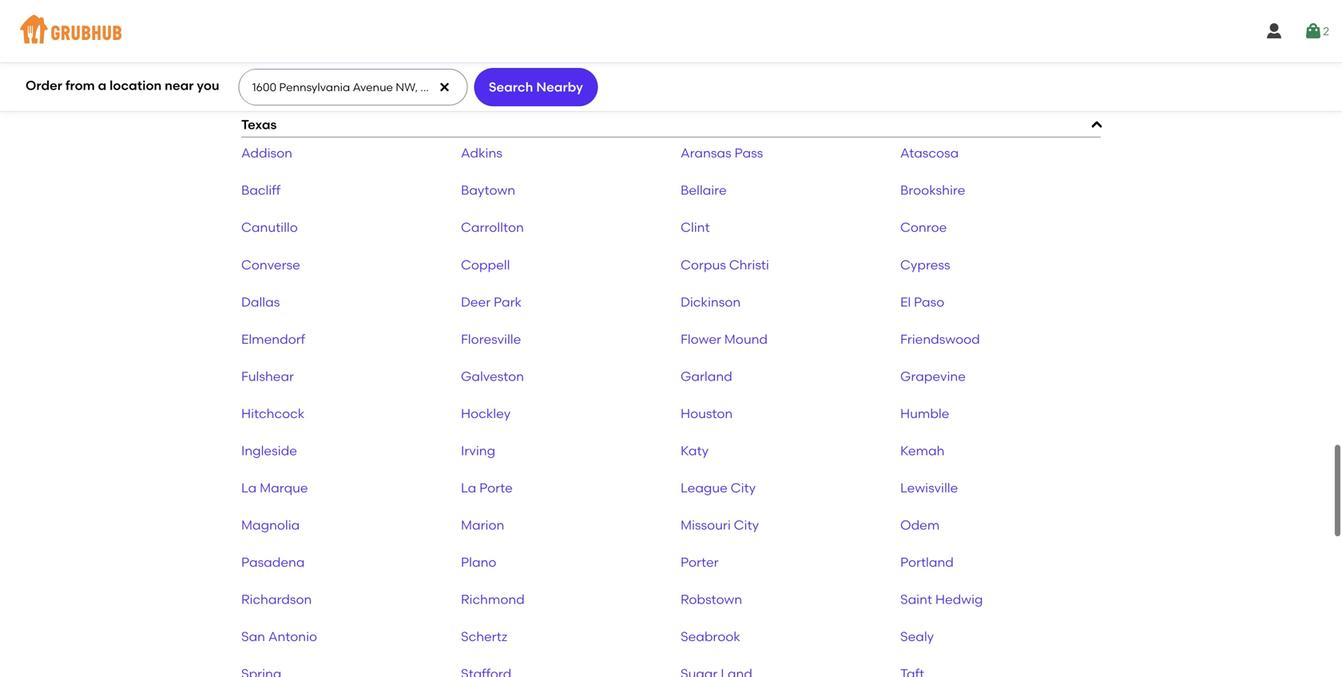 Task type: locate. For each thing, give the bounding box(es) containing it.
city
[[731, 480, 756, 496], [734, 517, 759, 533]]

1 horizontal spatial beach
[[541, 80, 581, 95]]

el paso
[[901, 294, 945, 310]]

tab
[[241, 13, 1101, 35]]

cypress link
[[901, 257, 951, 272]]

sealy
[[901, 629, 934, 644]]

league city link
[[681, 480, 756, 496]]

la marque
[[241, 480, 308, 496]]

cypress
[[901, 257, 951, 272]]

la left marque
[[241, 480, 257, 496]]

0 horizontal spatial la
[[241, 480, 257, 496]]

la left porte
[[461, 480, 477, 496]]

baytown
[[461, 182, 516, 198]]

2 button
[[1305, 17, 1330, 46]]

0 horizontal spatial svg image
[[438, 81, 451, 94]]

coppell link
[[461, 257, 510, 272]]

deer park link
[[461, 294, 522, 310]]

el paso link
[[901, 294, 945, 310]]

deer park
[[461, 294, 522, 310]]

0 horizontal spatial beach
[[283, 80, 323, 95]]

brookshire
[[901, 182, 966, 198]]

robstown
[[681, 592, 743, 607]]

humble link
[[901, 406, 950, 421]]

san antonio
[[241, 629, 317, 644]]

1 vertical spatial city
[[734, 517, 759, 533]]

friendswood
[[901, 331, 981, 347]]

you
[[197, 78, 220, 93]]

flower mound
[[681, 331, 768, 347]]

myrtle beach link
[[241, 80, 323, 95]]

pasadena link
[[241, 554, 305, 570]]

grapevine
[[901, 368, 966, 384]]

1 horizontal spatial la
[[461, 480, 477, 496]]

sealy link
[[901, 629, 934, 644]]

fulshear
[[241, 368, 294, 384]]

svg image
[[1265, 22, 1285, 41], [1305, 22, 1324, 41], [438, 81, 451, 94]]

fulshear link
[[241, 368, 294, 384]]

league
[[681, 480, 728, 496]]

adkins link
[[461, 145, 503, 161]]

hitchcock link
[[241, 406, 305, 421]]

marion link
[[461, 517, 505, 533]]

2 myrtle from the left
[[500, 80, 538, 95]]

city for missouri city
[[734, 517, 759, 533]]

la marque link
[[241, 480, 308, 496]]

pass
[[735, 145, 764, 161]]

2
[[1324, 24, 1330, 38]]

2 la from the left
[[461, 480, 477, 496]]

converse
[[241, 257, 300, 272]]

deer
[[461, 294, 491, 310]]

beach
[[283, 80, 323, 95], [541, 80, 581, 95]]

corpus christi
[[681, 257, 770, 272]]

carrollton link
[[461, 220, 524, 235]]

city right missouri
[[734, 517, 759, 533]]

2 horizontal spatial svg image
[[1305, 22, 1324, 41]]

humble
[[901, 406, 950, 421]]

0 horizontal spatial myrtle
[[241, 80, 280, 95]]

1 la from the left
[[241, 480, 257, 496]]

houston
[[681, 406, 733, 421]]

flower mound link
[[681, 331, 768, 347]]

bellaire link
[[681, 182, 727, 198]]

2 beach from the left
[[541, 80, 581, 95]]

1 beach from the left
[[283, 80, 323, 95]]

pasadena
[[241, 554, 305, 570]]

1 horizontal spatial svg image
[[1265, 22, 1285, 41]]

dallas
[[241, 294, 280, 310]]

corpus
[[681, 257, 726, 272]]

atascosa link
[[901, 145, 959, 161]]

seabrook link
[[681, 629, 741, 644]]

ingleside link
[[241, 443, 297, 458]]

baytown link
[[461, 182, 516, 198]]

porte
[[480, 480, 513, 496]]

myrtle
[[241, 80, 280, 95], [500, 80, 538, 95]]

1 horizontal spatial myrtle
[[500, 80, 538, 95]]

search nearby button
[[474, 68, 598, 106]]

galveston link
[[461, 368, 524, 384]]

irving link
[[461, 443, 496, 458]]

la
[[241, 480, 257, 496], [461, 480, 477, 496]]

saint
[[901, 592, 933, 607]]

schertz link
[[461, 629, 508, 644]]

city right league
[[731, 480, 756, 496]]

kemah link
[[901, 443, 945, 458]]

adkins
[[461, 145, 503, 161]]

hockley link
[[461, 406, 511, 421]]

search
[[489, 79, 533, 95]]

elmendorf link
[[241, 331, 305, 347]]

saint hedwig
[[901, 592, 984, 607]]

city for league city
[[731, 480, 756, 496]]

0 vertical spatial city
[[731, 480, 756, 496]]

christi
[[730, 257, 770, 272]]

addison
[[241, 145, 293, 161]]

schertz
[[461, 629, 508, 644]]



Task type: vqa. For each thing, say whether or not it's contained in the screenshot.
on
no



Task type: describe. For each thing, give the bounding box(es) containing it.
katy link
[[681, 443, 709, 458]]

san antonio link
[[241, 629, 317, 644]]

search nearby
[[489, 79, 583, 95]]

order from a location near you
[[26, 78, 220, 93]]

main navigation navigation
[[0, 0, 1343, 62]]

bellaire
[[681, 182, 727, 198]]

garland
[[681, 368, 733, 384]]

1 myrtle from the left
[[241, 80, 280, 95]]

houston link
[[681, 406, 733, 421]]

odem
[[901, 517, 940, 533]]

aransas pass link
[[681, 145, 764, 161]]

converse link
[[241, 257, 300, 272]]

irving
[[461, 443, 496, 458]]

a
[[98, 78, 107, 93]]

missouri
[[681, 517, 731, 533]]

la for la marque
[[241, 480, 257, 496]]

floresville link
[[461, 331, 521, 347]]

corpus christi link
[[681, 257, 770, 272]]

marion
[[461, 517, 505, 533]]

dickinson link
[[681, 294, 741, 310]]

el
[[901, 294, 911, 310]]

hitchcock
[[241, 406, 305, 421]]

aransas
[[681, 145, 732, 161]]

aransas pass
[[681, 145, 764, 161]]

elmendorf
[[241, 331, 305, 347]]

clint
[[681, 220, 710, 235]]

porter
[[681, 554, 719, 570]]

galveston
[[461, 368, 524, 384]]

la porte link
[[461, 480, 513, 496]]

plano link
[[461, 554, 497, 570]]

canutillo link
[[241, 220, 298, 235]]

richmond
[[461, 592, 525, 607]]

seabrook
[[681, 629, 741, 644]]

plano
[[461, 554, 497, 570]]

antonio
[[268, 629, 317, 644]]

katy
[[681, 443, 709, 458]]

grapevine link
[[901, 368, 966, 384]]

kemah
[[901, 443, 945, 458]]

canutillo
[[241, 220, 298, 235]]

texas
[[241, 117, 277, 132]]

portland
[[901, 554, 954, 570]]

myrtle beach
[[241, 80, 323, 95]]

la porte
[[461, 480, 513, 496]]

clint link
[[681, 220, 710, 235]]

odem link
[[901, 517, 940, 533]]

mound
[[725, 331, 768, 347]]

order
[[26, 78, 62, 93]]

porter link
[[681, 554, 719, 570]]

robstown link
[[681, 592, 743, 607]]

la for la porte
[[461, 480, 477, 496]]

missouri city
[[681, 517, 759, 533]]

saint hedwig link
[[901, 592, 984, 607]]

richardson
[[241, 592, 312, 607]]

north
[[461, 80, 497, 95]]

ingleside
[[241, 443, 297, 458]]

bacliff
[[241, 182, 281, 198]]

magnolia link
[[241, 517, 300, 533]]

marque
[[260, 480, 308, 496]]

atascosa
[[901, 145, 959, 161]]

dickinson
[[681, 294, 741, 310]]

park
[[494, 294, 522, 310]]

missouri city link
[[681, 517, 759, 533]]

conroe
[[901, 220, 947, 235]]

lewisville
[[901, 480, 959, 496]]

near
[[165, 78, 194, 93]]

floresville
[[461, 331, 521, 347]]

conroe link
[[901, 220, 947, 235]]

Search Address search field
[[239, 70, 466, 105]]

carrollton
[[461, 220, 524, 235]]

coppell
[[461, 257, 510, 272]]

svg image inside 2 button
[[1305, 22, 1324, 41]]



